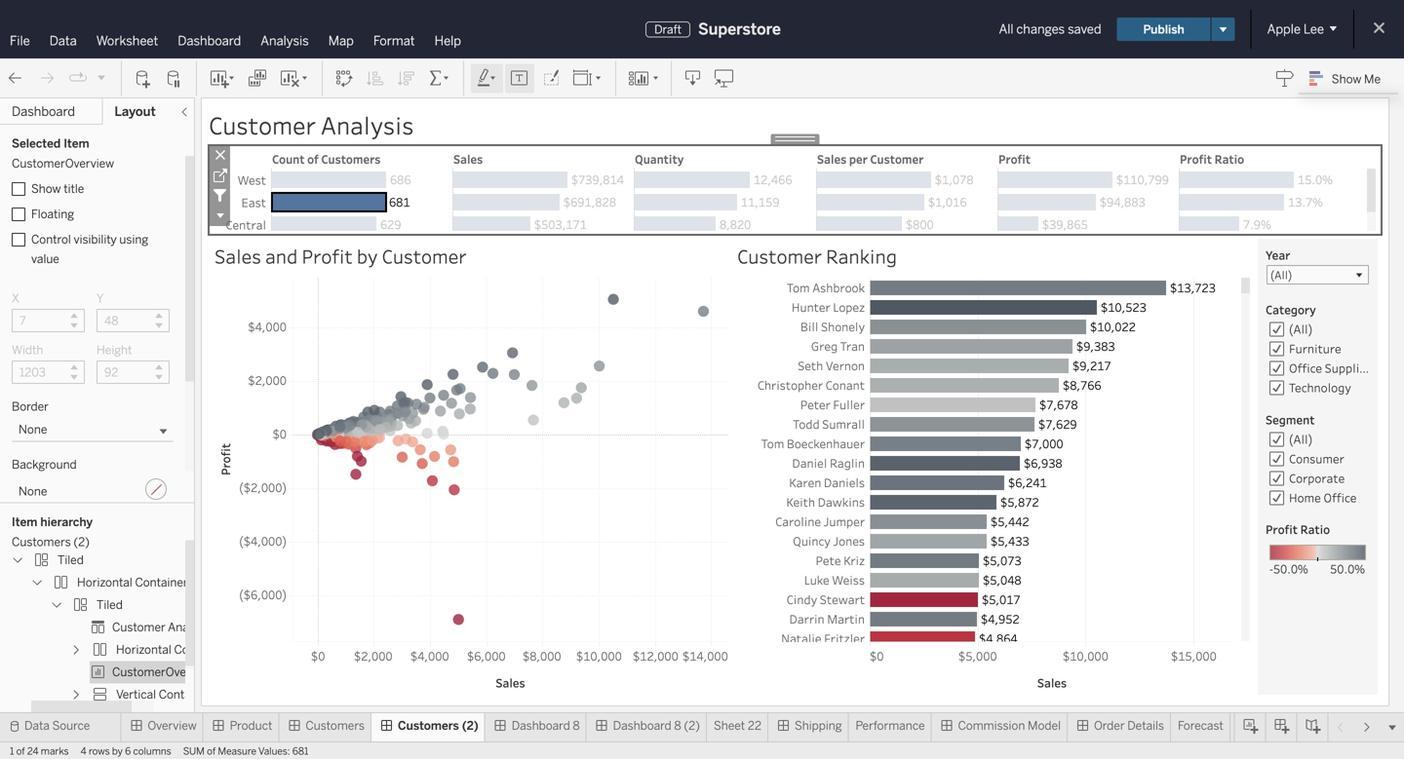 Task type: vqa. For each thing, say whether or not it's contained in the screenshot.
Show
yes



Task type: describe. For each thing, give the bounding box(es) containing it.
show me button
[[1301, 63, 1399, 94]]

Y text field
[[97, 309, 170, 333]]

4
[[81, 746, 86, 758]]

sheet
[[714, 719, 745, 733]]

Central, Region. Press Space to toggle selection. Press Escape to go back to the left margin. Use arrow keys to navigate headers text field
[[213, 214, 271, 236]]

1 horizontal spatial analysis
[[261, 33, 309, 49]]

redo image
[[37, 69, 57, 88]]

layout
[[114, 104, 156, 119]]

technology
[[1289, 380, 1352, 396]]

1 50.0% from the left
[[1274, 561, 1309, 577]]

border
[[12, 400, 49, 414]]

selected
[[12, 137, 61, 151]]

format workbook image
[[541, 69, 561, 88]]

superstore
[[698, 20, 781, 39]]

none button for background
[[12, 476, 174, 504]]

8 for dashboard 8 (2)
[[674, 719, 681, 733]]

details
[[1128, 719, 1165, 733]]

columns
[[133, 746, 171, 758]]

customers inside item hierarchy customers (2)
[[12, 535, 71, 550]]

Quantity, . Press Space to toggle selection. Press Escape to go back to the left margin. Use arrow keys to navigate headers text field
[[634, 149, 816, 169]]

download image
[[684, 69, 703, 88]]

apple lee
[[1268, 21, 1325, 37]]

corporate link
[[1289, 471, 1345, 487]]

Seth Vernon, Customer Name. Press Space to toggle selection. Press Escape to go back to the left margin. Use arrow keys to navigate headers text field
[[733, 356, 870, 376]]

overview
[[148, 719, 197, 733]]

all changes saved
[[999, 21, 1102, 37]]

draft
[[655, 22, 682, 36]]

source
[[52, 719, 90, 733]]

supplies
[[1325, 360, 1372, 376]]

use as filter image
[[210, 185, 230, 206]]

selected item customeroverview
[[12, 137, 114, 171]]

customer analysis heading
[[209, 105, 1382, 145]]

2 horizontal spatial (2)
[[684, 719, 700, 733]]

Luke Weiss, Customer Name. Press Space to toggle selection. Press Escape to go back to the left margin. Use arrow keys to navigate headers text field
[[733, 571, 870, 590]]

home
[[1289, 490, 1321, 506]]

Profit Ratio, . Press Space to toggle selection. Press Escape to go back to the left margin. Use arrow keys to navigate headers text field
[[1179, 149, 1361, 169]]

0 horizontal spatial by
[[112, 746, 123, 758]]

me
[[1365, 72, 1381, 86]]

Width text field
[[12, 361, 85, 384]]

duplicate image
[[248, 69, 267, 88]]

more options image
[[210, 206, 230, 226]]

customers (2)
[[398, 719, 479, 733]]

Todd Sumrall, Customer Name. Press Space to toggle selection. Press Escape to go back to the left margin. Use arrow keys to navigate headers text field
[[733, 415, 870, 434]]

background
[[12, 458, 77, 472]]

changes
[[1017, 21, 1065, 37]]

saved
[[1068, 21, 1102, 37]]

model
[[1028, 719, 1061, 733]]

8 for dashboard 8
[[573, 719, 580, 733]]

show for show title
[[31, 182, 61, 196]]

using
[[119, 233, 148, 247]]

highlight image
[[476, 69, 498, 88]]

help
[[435, 33, 461, 49]]

sales
[[215, 243, 261, 269]]

1 vertical spatial horizontal container
[[116, 643, 227, 657]]

by inside customer analysis application
[[357, 243, 378, 269]]

corporate
[[1289, 471, 1345, 487]]

apple
[[1268, 21, 1301, 37]]

furniture
[[1289, 341, 1342, 357]]

none for border
[[19, 423, 47, 437]]

Darrin Martin, Customer Name. Press Space to toggle selection. Press Escape to go back to the left margin. Use arrow keys to navigate headers text field
[[733, 610, 870, 629]]

24
[[27, 746, 39, 758]]

and
[[265, 243, 298, 269]]

control visibility using value
[[31, 233, 148, 266]]

0 vertical spatial tiled
[[58, 553, 84, 568]]

file
[[10, 33, 30, 49]]

1 horizontal spatial profit
[[1266, 522, 1298, 538]]

Caroline Jumper, Customer Name. Press Space to toggle selection. Press Escape to go back to the left margin. Use arrow keys to navigate headers text field
[[733, 512, 870, 532]]

sheet 22
[[714, 719, 762, 733]]

show me
[[1332, 72, 1381, 86]]

(All) checkbox
[[1267, 320, 1369, 339]]

-
[[1270, 561, 1274, 577]]

Quincy Jones, Customer Name. Press Space to toggle selection. Press Escape to go back to the left margin. Use arrow keys to navigate headers text field
[[733, 532, 870, 551]]

y
[[97, 292, 104, 306]]

(all) for category
[[1289, 321, 1313, 337]]

furniture link
[[1289, 341, 1342, 357]]

width
[[12, 343, 43, 357]]

Count of Customers, . Press Space to toggle selection. Press Escape to go back to the left margin. Use arrow keys to navigate headers text field
[[271, 149, 453, 169]]

consumer
[[1289, 451, 1345, 467]]

x
[[12, 292, 19, 306]]

show/hide cards image
[[628, 69, 659, 88]]

(all) for segment
[[1289, 432, 1313, 448]]

open and edit this workbook in tableau desktop image
[[715, 69, 734, 88]]

order
[[1094, 719, 1125, 733]]

Tom Ashbrook, Customer Name. Press Space to toggle selection. Press Escape to go back to the left margin. Use arrow keys to navigate headers text field
[[733, 278, 870, 297]]

Furniture checkbox
[[1267, 339, 1369, 359]]

data for data
[[49, 33, 77, 49]]

Keith Dawkins, Customer Name. Press Space to toggle selection. Press Escape to go back to the left margin. Use arrow keys to navigate headers text field
[[733, 493, 870, 512]]

0 vertical spatial horizontal container
[[77, 576, 188, 590]]

(2) inside item hierarchy customers (2)
[[74, 535, 90, 550]]

customer analysis application
[[195, 98, 1403, 760]]

4 rows by 6 columns
[[81, 746, 171, 758]]

1 vertical spatial container
[[174, 643, 227, 657]]

item inside item hierarchy customers (2)
[[12, 515, 37, 530]]

publish
[[1144, 22, 1185, 36]]

Home Office checkbox
[[1267, 489, 1369, 508]]

clear sheet image
[[279, 69, 310, 88]]

ratio
[[1301, 522, 1331, 538]]

fit image
[[573, 69, 604, 88]]

Cindy Stewart, Customer Name. Press Space to toggle selection. Press Escape to go back to the left margin. Use arrow keys to navigate headers text field
[[733, 590, 870, 610]]

X text field
[[12, 309, 85, 333]]

publish button
[[1117, 18, 1211, 41]]

office supplies link
[[1289, 360, 1372, 376]]

category
[[1266, 302, 1316, 318]]

customers for customers
[[306, 719, 365, 733]]

show title
[[31, 182, 84, 196]]

technology link
[[1289, 380, 1352, 396]]

1
[[10, 746, 14, 758]]

measure
[[218, 746, 256, 758]]

Natalie Fritzler, Customer Name. Press Space to toggle selection. Press Escape to go back to the left margin. Use arrow keys to navigate headers text field
[[733, 629, 870, 649]]

Peter Fuller, Customer Name. Press Space to toggle selection. Press Escape to go back to the left margin. Use arrow keys to navigate headers text field
[[733, 395, 870, 415]]



Task type: locate. For each thing, give the bounding box(es) containing it.
sum of measure values: 681
[[183, 746, 308, 758]]

(all) down "segment"
[[1289, 432, 1313, 448]]

office supplies
[[1289, 360, 1372, 376]]

(2) left the sheet
[[684, 719, 700, 733]]

Pete Kriz, Customer Name. Press Space to toggle selection. Press Escape to go back to the left margin. Use arrow keys to navigate headers text field
[[733, 551, 870, 571]]

1 vertical spatial office
[[1324, 490, 1357, 506]]

new worksheet image
[[209, 69, 236, 88]]

office inside option
[[1289, 360, 1323, 376]]

data guide image
[[1276, 68, 1295, 88]]

Karen Daniels, Customer Name. Press Space to toggle selection. Press Escape to go back to the left margin. Use arrow keys to navigate headers text field
[[733, 473, 870, 493]]

item inside selected item customeroverview
[[64, 137, 89, 151]]

dashboard 8
[[512, 719, 580, 733]]

customer inside heading
[[209, 109, 316, 141]]

undo image
[[6, 69, 25, 88]]

consumer link
[[1289, 451, 1345, 467]]

format
[[373, 33, 415, 49]]

Consumer checkbox
[[1267, 450, 1369, 469]]

0 horizontal spatial of
[[16, 746, 25, 758]]

1 vertical spatial profit
[[1266, 522, 1298, 538]]

ranking
[[826, 243, 897, 269]]

Sales, . Press Space to toggle selection. Press Escape to go back to the left margin. Use arrow keys to navigate headers text field
[[453, 149, 634, 169]]

office
[[1289, 360, 1323, 376], [1324, 490, 1357, 506]]

1 horizontal spatial by
[[357, 243, 378, 269]]

(all) link for furniture
[[1289, 321, 1313, 337]]

50.0% down ratio at the bottom of the page
[[1331, 561, 1366, 577]]

map
[[328, 33, 354, 49]]

segment
[[1266, 412, 1315, 428]]

value
[[31, 252, 59, 266]]

1 vertical spatial none button
[[12, 476, 174, 504]]

0 vertical spatial data
[[49, 33, 77, 49]]

0 horizontal spatial office
[[1289, 360, 1323, 376]]

horizontal container
[[77, 576, 188, 590], [116, 643, 227, 657]]

item hierarchy customers (2)
[[12, 515, 93, 550]]

customer analysis up the vertical container on the left of page
[[112, 621, 212, 635]]

(all) link inside option
[[1289, 321, 1313, 337]]

vertical
[[116, 688, 156, 702]]

customer analysis inside heading
[[209, 109, 414, 141]]

forecast
[[1178, 719, 1224, 733]]

West, Region. Press Space to toggle selection. Press Escape to go back to the left margin. Use arrow keys to navigate headers text field
[[213, 169, 271, 191]]

Office Supplies checkbox
[[1267, 359, 1372, 378]]

marks
[[41, 746, 69, 758]]

(all) link for consumer
[[1289, 432, 1313, 448]]

floating
[[31, 207, 74, 221]]

shipping
[[795, 719, 842, 733]]

(all) link down category
[[1289, 321, 1313, 337]]

0 horizontal spatial analysis
[[168, 621, 212, 635]]

home office
[[1289, 490, 1357, 506]]

of right 1
[[16, 746, 25, 758]]

analysis up the vertical container on the left of page
[[168, 621, 212, 635]]

collapse image
[[178, 106, 190, 118]]

office down "corporate" option
[[1324, 490, 1357, 506]]

none button up hierarchy
[[12, 476, 174, 504]]

2 vertical spatial container
[[159, 688, 212, 702]]

0 horizontal spatial tiled
[[58, 553, 84, 568]]

data source
[[24, 719, 90, 733]]

none button up "background"
[[12, 418, 174, 442]]

horizontal container up the vertical container on the left of page
[[116, 643, 227, 657]]

profit right and
[[302, 243, 353, 269]]

visibility
[[74, 233, 117, 247]]

1 none from the top
[[19, 423, 47, 437]]

tiled
[[58, 553, 84, 568], [97, 598, 123, 612]]

all
[[999, 21, 1014, 37]]

0 vertical spatial customer analysis
[[209, 109, 414, 141]]

customeroverview up the vertical container on the left of page
[[112, 666, 215, 680]]

Year field
[[1267, 265, 1369, 285]]

1 horizontal spatial (2)
[[462, 719, 479, 733]]

0 vertical spatial item
[[64, 137, 89, 151]]

(2)
[[74, 535, 90, 550], [462, 719, 479, 733], [684, 719, 700, 733]]

tiled down item hierarchy customers (2)
[[58, 553, 84, 568]]

2 vertical spatial (all)
[[1289, 432, 1313, 448]]

customer
[[209, 109, 316, 141], [382, 243, 467, 269], [737, 243, 822, 269], [112, 621, 166, 635]]

item left hierarchy
[[12, 515, 37, 530]]

new data source image
[[134, 69, 153, 88]]

2 (all) link from the top
[[1289, 432, 1313, 448]]

(all) link down "segment"
[[1289, 432, 1313, 448]]

1 vertical spatial customer analysis
[[112, 621, 212, 635]]

0 vertical spatial analysis
[[261, 33, 309, 49]]

sort ascending image
[[366, 69, 385, 88]]

(all) inside (all) option
[[1289, 321, 1313, 337]]

1 vertical spatial data
[[24, 719, 50, 733]]

(All) checkbox
[[1267, 430, 1369, 450]]

1 (all) link from the top
[[1289, 321, 1313, 337]]

Sales per Customer, . Press Space to toggle selection. Press Escape to go back to the left margin. Use arrow keys to navigate headers text field
[[816, 149, 998, 169]]

0 horizontal spatial profit
[[302, 243, 353, 269]]

show inside button
[[1332, 72, 1362, 86]]

6
[[125, 746, 131, 758]]

show
[[1332, 72, 1362, 86], [31, 182, 61, 196]]

2 8 from the left
[[674, 719, 681, 733]]

2 horizontal spatial analysis
[[321, 109, 414, 141]]

2 vertical spatial analysis
[[168, 621, 212, 635]]

data up 1 of 24 marks
[[24, 719, 50, 733]]

50.0% down profit ratio
[[1274, 561, 1309, 577]]

show for show me
[[1332, 72, 1362, 86]]

totals image
[[428, 69, 452, 88]]

customer analysis down clear sheet image
[[209, 109, 414, 141]]

rows
[[89, 746, 110, 758]]

control
[[31, 233, 71, 247]]

(all) link inside checkbox
[[1289, 432, 1313, 448]]

(all) inside year field
[[1271, 268, 1293, 282]]

lee
[[1304, 21, 1325, 37]]

analysis
[[261, 33, 309, 49], [321, 109, 414, 141], [168, 621, 212, 635]]

of for sum
[[207, 746, 216, 758]]

1 of 24 marks
[[10, 746, 69, 758]]

container
[[135, 576, 188, 590], [174, 643, 227, 657], [159, 688, 212, 702]]

none for background
[[19, 485, 47, 499]]

(2) down hierarchy
[[74, 535, 90, 550]]

order details
[[1094, 719, 1165, 733]]

(all) down category
[[1289, 321, 1313, 337]]

horizontal
[[77, 576, 132, 590], [116, 643, 171, 657]]

category list box
[[1267, 339, 1372, 398]]

office down furniture
[[1289, 360, 1323, 376]]

0 vertical spatial container
[[135, 576, 188, 590]]

segment list box
[[1267, 450, 1369, 508]]

50.0%
[[1274, 561, 1309, 577], [1331, 561, 1366, 577]]

none button
[[12, 418, 174, 442], [12, 476, 174, 504]]

2 50.0% from the left
[[1331, 561, 1366, 577]]

22
[[748, 719, 762, 733]]

commission model
[[958, 719, 1061, 733]]

year
[[1266, 247, 1291, 263]]

Hunter Lopez, Customer Name. Press Space to toggle selection. Press Escape to go back to the left margin. Use arrow keys to navigate headers text field
[[733, 297, 870, 317]]

1 8 from the left
[[573, 719, 580, 733]]

of for 1
[[16, 746, 25, 758]]

data for data source
[[24, 719, 50, 733]]

tiled up 'vertical'
[[97, 598, 123, 612]]

show left me
[[1332, 72, 1362, 86]]

Daniel Raglin, Customer Name. Press Space to toggle selection. Press Escape to go back to the left margin. Use arrow keys to navigate headers text field
[[733, 454, 870, 473]]

Height text field
[[97, 361, 170, 384]]

show up floating
[[31, 182, 61, 196]]

item
[[64, 137, 89, 151], [12, 515, 37, 530]]

0 horizontal spatial 8
[[573, 719, 580, 733]]

vertical container
[[116, 688, 212, 702]]

1 horizontal spatial show
[[1332, 72, 1362, 86]]

1 none button from the top
[[12, 418, 174, 442]]

0 horizontal spatial (2)
[[74, 535, 90, 550]]

1 vertical spatial (all) link
[[1289, 432, 1313, 448]]

0 vertical spatial profit
[[302, 243, 353, 269]]

0 horizontal spatial item
[[12, 515, 37, 530]]

1 horizontal spatial 50.0%
[[1331, 561, 1366, 577]]

1 horizontal spatial tiled
[[97, 598, 123, 612]]

2 none from the top
[[19, 485, 47, 499]]

0 horizontal spatial 50.0%
[[1274, 561, 1309, 577]]

681
[[292, 746, 308, 758]]

0 vertical spatial (all) link
[[1289, 321, 1313, 337]]

Technology checkbox
[[1267, 378, 1369, 398]]

1 vertical spatial customeroverview
[[112, 666, 215, 680]]

1 horizontal spatial of
[[207, 746, 216, 758]]

1 vertical spatial tiled
[[97, 598, 123, 612]]

Bill Shonely, Customer Name. Press Space to toggle selection. Press Escape to go back to the left margin. Use arrow keys to navigate headers text field
[[733, 317, 870, 337]]

2 of from the left
[[207, 746, 216, 758]]

performance
[[856, 719, 925, 733]]

by left 6
[[112, 746, 123, 758]]

analysis up clear sheet image
[[261, 33, 309, 49]]

8 left the dashboard 8 (2) on the bottom of the page
[[573, 719, 580, 733]]

Greg Tran, Customer Name. Press Space to toggle selection. Press Escape to go back to the left margin. Use arrow keys to navigate headers text field
[[733, 337, 870, 356]]

1 vertical spatial horizontal
[[116, 643, 171, 657]]

1 of from the left
[[16, 746, 25, 758]]

Christopher Conant, Customer Name. Press Space to toggle selection. Press Escape to go back to the left margin. Use arrow keys to navigate headers text field
[[733, 376, 870, 395]]

remove from dashboard image
[[210, 144, 230, 165]]

(all) inside (all) checkbox
[[1289, 432, 1313, 448]]

of
[[16, 746, 25, 758], [207, 746, 216, 758]]

1 horizontal spatial 8
[[674, 719, 681, 733]]

1 vertical spatial analysis
[[321, 109, 414, 141]]

1 vertical spatial item
[[12, 515, 37, 530]]

commission
[[958, 719, 1025, 733]]

none
[[19, 423, 47, 437], [19, 485, 47, 499]]

0 horizontal spatial show
[[31, 182, 61, 196]]

marks. press enter to open the view data window.. use arrow keys to navigate data visualization elements. image
[[271, 169, 1361, 258], [293, 278, 729, 643], [870, 278, 1235, 760]]

(all) down year
[[1271, 268, 1293, 282]]

data up replay animation icon
[[49, 33, 77, 49]]

title
[[64, 182, 84, 196]]

of right sum
[[207, 746, 216, 758]]

values:
[[258, 746, 290, 758]]

0 vertical spatial show
[[1332, 72, 1362, 86]]

customer ranking
[[737, 243, 897, 269]]

worksheet
[[96, 33, 158, 49]]

0 vertical spatial customeroverview
[[12, 157, 114, 171]]

dashboard 8 (2)
[[613, 719, 700, 733]]

(all)
[[1271, 268, 1293, 282], [1289, 321, 1313, 337], [1289, 432, 1313, 448]]

height
[[97, 343, 132, 357]]

sum
[[183, 746, 205, 758]]

go to sheet image
[[210, 165, 230, 185]]

horizontal container down hierarchy
[[77, 576, 188, 590]]

replay animation image
[[68, 69, 88, 88]]

office inside checkbox
[[1324, 490, 1357, 506]]

by right and
[[357, 243, 378, 269]]

none down border
[[19, 423, 47, 437]]

customers for customers (2)
[[398, 719, 459, 733]]

data
[[49, 33, 77, 49], [24, 719, 50, 733]]

sort descending image
[[397, 69, 416, 88]]

1 vertical spatial show
[[31, 182, 61, 196]]

none button for border
[[12, 418, 174, 442]]

sales and profit by customer
[[215, 243, 467, 269]]

1 vertical spatial by
[[112, 746, 123, 758]]

1 vertical spatial none
[[19, 485, 47, 499]]

customeroverview
[[12, 157, 114, 171], [112, 666, 215, 680]]

product
[[230, 719, 272, 733]]

1 vertical spatial (all)
[[1289, 321, 1313, 337]]

1 horizontal spatial item
[[64, 137, 89, 151]]

hide mark labels image
[[510, 69, 530, 88]]

home office link
[[1289, 490, 1357, 506]]

horizontal up 'vertical'
[[116, 643, 171, 657]]

0 vertical spatial none
[[19, 423, 47, 437]]

profit
[[302, 243, 353, 269], [1266, 522, 1298, 538]]

-50.0%
[[1270, 561, 1309, 577]]

pause auto updates image
[[165, 69, 184, 88]]

item right selected
[[64, 137, 89, 151]]

customeroverview up show title
[[12, 157, 114, 171]]

profit ratio
[[1266, 522, 1331, 538]]

swap rows and columns image
[[335, 69, 354, 88]]

0 vertical spatial none button
[[12, 418, 174, 442]]

analysis up count of customers, . press space to toggle selection. press escape to go back to the left margin. use arrow keys to navigate headers text field
[[321, 109, 414, 141]]

0 vertical spatial by
[[357, 243, 378, 269]]

0 vertical spatial office
[[1289, 360, 1323, 376]]

Profit, . Press Space to toggle selection. Press Escape to go back to the left margin. Use arrow keys to navigate headers text field
[[998, 149, 1179, 169]]

1 horizontal spatial office
[[1324, 490, 1357, 506]]

0 vertical spatial horizontal
[[77, 576, 132, 590]]

analysis inside heading
[[321, 109, 414, 141]]

profit left ratio at the bottom of the page
[[1266, 522, 1298, 538]]

1 horizontal spatial customers
[[306, 719, 365, 733]]

0 vertical spatial (all)
[[1271, 268, 1293, 282]]

Tom Boeckenhauer, Customer Name. Press Space to toggle selection. Press Escape to go back to the left margin. Use arrow keys to navigate headers text field
[[733, 434, 870, 454]]

hierarchy
[[40, 515, 93, 530]]

8 left the sheet
[[674, 719, 681, 733]]

Corporate checkbox
[[1267, 469, 1369, 489]]

(2) left dashboard 8
[[462, 719, 479, 733]]

customers
[[12, 535, 71, 550], [306, 719, 365, 733], [398, 719, 459, 733]]

replay animation image
[[96, 71, 107, 83]]

2 none button from the top
[[12, 476, 174, 504]]

2 horizontal spatial customers
[[398, 719, 459, 733]]

0 horizontal spatial customers
[[12, 535, 71, 550]]

East, Region. Press Space to toggle selection. Press Escape to go back to the left margin. Use arrow keys to navigate headers text field
[[213, 191, 271, 214]]

horizontal down hierarchy
[[77, 576, 132, 590]]

none down "background"
[[19, 485, 47, 499]]

customer analysis
[[209, 109, 414, 141], [112, 621, 212, 635]]



